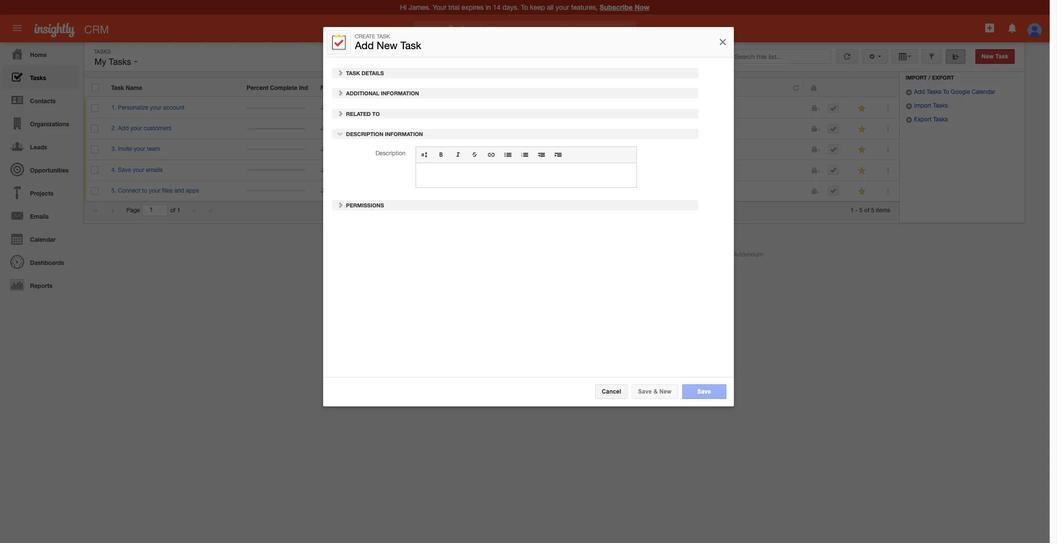 Task type: locate. For each thing, give the bounding box(es) containing it.
home
[[30, 51, 47, 59]]

column header
[[786, 78, 803, 97], [803, 78, 821, 97]]

1 horizontal spatial add
[[355, 40, 374, 51]]

import left /
[[906, 74, 928, 81]]

0 vertical spatial chevron right image
[[337, 69, 344, 76]]

new right &
[[660, 389, 672, 396]]

1 down and
[[177, 207, 180, 214]]

None checkbox
[[91, 125, 99, 133], [91, 146, 99, 154], [91, 167, 99, 174], [91, 187, 99, 195], [91, 125, 99, 133], [91, 146, 99, 154], [91, 167, 99, 174], [91, 187, 99, 195]]

3. invite your team link
[[111, 146, 165, 153]]

new
[[377, 40, 398, 51], [982, 53, 994, 60], [660, 389, 672, 396]]

started
[[670, 104, 689, 111], [670, 125, 689, 132]]

0 horizontal spatial calendar
[[30, 236, 56, 244]]

status
[[658, 84, 676, 91]]

0 vertical spatial description
[[347, 131, 384, 137]]

0 horizontal spatial export
[[915, 116, 932, 123]]

save inside row group
[[118, 167, 131, 174]]

description down "related to"
[[347, 131, 384, 137]]

1 following image from the top
[[858, 104, 867, 113]]

following image
[[858, 104, 867, 113], [858, 125, 867, 134], [858, 145, 867, 155], [858, 166, 867, 176], [858, 187, 867, 196]]

description
[[347, 131, 384, 137], [376, 150, 406, 157]]

recycle
[[916, 63, 942, 69]]

data processing addendum link
[[689, 252, 763, 258]]

new right create
[[377, 40, 398, 51]]

additional
[[347, 90, 380, 96]]

following image for 3. invite your team
[[858, 145, 867, 155]]

emails
[[30, 213, 49, 221]]

chevron down image
[[337, 130, 344, 137]]

5. connect to your files and apps
[[111, 187, 199, 194]]

None checkbox
[[92, 84, 99, 91], [91, 104, 99, 112], [92, 84, 99, 91], [91, 104, 99, 112]]

4 row from the top
[[84, 139, 900, 160]]

description down description information
[[376, 150, 406, 157]]

related to
[[345, 110, 380, 117]]

Search all data.... text field
[[443, 21, 637, 38]]

4. save your emails link
[[111, 167, 168, 174]]

1 vertical spatial import
[[915, 102, 932, 109]]

tasks
[[94, 49, 111, 55], [109, 57, 131, 67], [30, 74, 46, 82], [927, 89, 942, 96], [934, 102, 949, 109], [934, 116, 949, 123]]

2 chevron right image from the top
[[337, 202, 344, 209]]

add right 2.
[[118, 125, 129, 132]]

2. add your customers
[[111, 125, 172, 132]]

data
[[689, 252, 702, 258]]

1 not started cell from the top
[[651, 98, 787, 119]]

task down notifications image
[[996, 53, 1009, 60]]

0 horizontal spatial save
[[118, 167, 131, 174]]

of
[[170, 207, 176, 214], [865, 207, 870, 214]]

not for account
[[659, 104, 668, 111]]

1 vertical spatial not
[[659, 125, 668, 132]]

3 following image from the top
[[858, 145, 867, 155]]

5.
[[111, 187, 116, 194]]

0 vertical spatial new
[[377, 40, 398, 51]]

task up user
[[347, 70, 360, 76]]

3 row from the top
[[84, 119, 900, 139]]

2 row from the top
[[84, 98, 900, 119]]

task left the name
[[111, 84, 124, 91]]

0 vertical spatial chevron right image
[[337, 90, 344, 96]]

chevron right image left permissions
[[337, 202, 344, 209]]

1 vertical spatial description
[[376, 150, 406, 157]]

row containing 4. save your emails
[[84, 160, 900, 181]]

2 horizontal spatial add
[[915, 89, 926, 96]]

task name
[[111, 84, 142, 91]]

save right &
[[698, 389, 712, 396]]

1 horizontal spatial export
[[933, 74, 955, 81]]

show sidebar image
[[953, 53, 960, 60]]

save left &
[[639, 389, 653, 396]]

2 column header from the left
[[803, 78, 821, 97]]

apps
[[186, 187, 199, 194]]

processing
[[703, 252, 733, 258]]

import for import / export
[[906, 74, 928, 81]]

1
[[177, 207, 180, 214], [851, 207, 854, 214]]

james peterson
[[321, 104, 364, 111], [523, 104, 566, 111], [321, 125, 364, 132], [523, 125, 566, 132], [321, 146, 364, 153], [523, 146, 566, 153], [321, 167, 364, 174], [321, 187, 364, 194], [523, 187, 566, 194]]

reports
[[30, 283, 52, 290]]

1 horizontal spatial save
[[639, 389, 653, 396]]

google
[[951, 89, 971, 96]]

task left owner
[[522, 84, 535, 91]]

1 chevron right image from the top
[[337, 69, 344, 76]]

export
[[933, 74, 955, 81], [915, 116, 932, 123]]

data processing addendum
[[689, 252, 763, 258]]

information down additional information
[[385, 131, 424, 137]]

6 row from the top
[[84, 181, 900, 202]]

chevron right image left additional
[[337, 90, 344, 96]]

export down the import tasks link
[[915, 116, 932, 123]]

save right 4.
[[118, 167, 131, 174]]

1 chevron right image from the top
[[337, 90, 344, 96]]

close image
[[719, 37, 728, 48]]

1 - 5 of 5 items
[[851, 207, 891, 214]]

0 vertical spatial information
[[381, 90, 420, 96]]

calendar up dashboards link
[[30, 236, 56, 244]]

calendar right 'google'
[[972, 89, 996, 96]]

1 vertical spatial information
[[385, 131, 424, 137]]

0 vertical spatial add
[[355, 40, 374, 51]]

0 vertical spatial started
[[670, 104, 689, 111]]

1 vertical spatial calendar
[[30, 236, 56, 244]]

navigation containing home
[[0, 42, 79, 297]]

0 horizontal spatial add
[[118, 125, 129, 132]]

organizations link
[[2, 112, 79, 135]]

cancel
[[602, 389, 622, 396]]

your left team
[[134, 146, 145, 153]]

5. connect to your files and apps link
[[111, 187, 204, 194]]

details
[[362, 70, 384, 76]]

0 vertical spatial not started
[[659, 104, 689, 111]]

2 press ctrl + space to group column header from the left
[[875, 78, 899, 97]]

james peterson link
[[321, 104, 364, 111], [523, 104, 566, 111], [321, 125, 364, 132], [523, 125, 566, 132], [321, 146, 364, 153], [523, 146, 566, 153], [321, 167, 364, 174], [321, 187, 364, 194], [523, 187, 566, 194]]

related
[[347, 110, 371, 117]]

toolbar
[[417, 147, 637, 163]]

not
[[659, 104, 668, 111], [659, 125, 668, 132]]

all
[[423, 26, 431, 33]]

task owner
[[522, 84, 556, 91]]

1 vertical spatial export
[[915, 116, 932, 123]]

task down all 'link'
[[401, 40, 422, 51]]

new right show sidebar image
[[982, 53, 994, 60]]

row group
[[84, 98, 900, 202]]

add up the import tasks link
[[915, 89, 926, 96]]

1 horizontal spatial new
[[660, 389, 672, 396]]

to
[[142, 187, 147, 194]]

add tasks to google calendar
[[913, 89, 996, 96]]

chevron right image left related
[[337, 110, 344, 117]]

5
[[860, 207, 863, 214], [872, 207, 875, 214]]

1 horizontal spatial 5
[[872, 207, 875, 214]]

your left emails
[[133, 167, 144, 174]]

save button
[[683, 385, 727, 400]]

navigation
[[0, 42, 79, 297]]

1 vertical spatial to
[[373, 110, 380, 117]]

2 5 from the left
[[872, 207, 875, 214]]

2 not from the top
[[659, 125, 668, 132]]

3.
[[111, 146, 116, 153]]

4 following image from the top
[[858, 166, 867, 176]]

to left 'google'
[[944, 89, 950, 96]]

of down files
[[170, 207, 176, 214]]

contacts
[[30, 97, 56, 105]]

2 not started from the top
[[659, 125, 689, 132]]

2 not started cell from the top
[[651, 119, 787, 139]]

4. save your emails
[[111, 167, 163, 174]]

press ctrl + space to group column header
[[850, 78, 875, 97], [875, 78, 899, 97]]

percent complete indicator responsible user
[[247, 84, 370, 91]]

0 horizontal spatial to
[[373, 110, 380, 117]]

press ctrl + space to group column header down display: grid icon
[[875, 78, 899, 97]]

row group containing 1. personalize your account
[[84, 98, 900, 202]]

tasks up contacts link
[[30, 74, 46, 82]]

1 horizontal spatial calendar
[[972, 89, 996, 96]]

5 right -
[[860, 207, 863, 214]]

5 row from the top
[[84, 160, 900, 181]]

following image for 1. personalize your account
[[858, 104, 867, 113]]

application
[[416, 147, 638, 188]]

not started cell
[[651, 98, 787, 119], [651, 119, 787, 139]]

0 horizontal spatial new
[[377, 40, 398, 51]]

1 row from the top
[[84, 78, 899, 97]]

1 not from the top
[[659, 104, 668, 111]]

now
[[635, 3, 650, 11]]

bin
[[943, 63, 953, 69]]

your up 3. invite your team
[[130, 125, 142, 132]]

1 left -
[[851, 207, 854, 214]]

0 vertical spatial to
[[944, 89, 950, 96]]

1 vertical spatial chevron right image
[[337, 202, 344, 209]]

2 following image from the top
[[858, 125, 867, 134]]

description for description information
[[347, 131, 384, 137]]

0 vertical spatial calendar
[[972, 89, 996, 96]]

1. personalize your account link
[[111, 104, 190, 111]]

chevron right image
[[337, 69, 344, 76], [337, 202, 344, 209]]

cell
[[239, 98, 313, 119], [449, 98, 515, 119], [787, 98, 804, 119], [804, 98, 821, 119], [821, 98, 851, 119], [239, 119, 313, 139], [449, 119, 515, 139], [787, 119, 804, 139], [804, 119, 821, 139], [821, 119, 851, 139], [239, 139, 313, 160], [449, 139, 515, 160], [651, 139, 787, 160], [787, 139, 804, 160], [804, 139, 821, 160], [821, 139, 851, 160], [239, 160, 313, 181], [449, 160, 515, 181], [515, 160, 651, 181], [651, 160, 787, 181], [787, 160, 804, 181], [804, 160, 821, 181], [821, 160, 851, 181], [239, 181, 313, 202], [449, 181, 515, 202], [651, 181, 787, 202], [787, 181, 804, 202], [804, 181, 821, 202], [821, 181, 851, 202]]

press ctrl + space to group column header down refresh list image
[[850, 78, 875, 97]]

recycle bin
[[916, 63, 953, 69]]

import up export tasks link
[[915, 102, 932, 109]]

1 vertical spatial started
[[670, 125, 689, 132]]

5 left items
[[872, 207, 875, 214]]

0 vertical spatial import
[[906, 74, 928, 81]]

row
[[84, 78, 899, 97], [84, 98, 900, 119], [84, 119, 900, 139], [84, 139, 900, 160], [84, 160, 900, 181], [84, 181, 900, 202]]

2 vertical spatial new
[[660, 389, 672, 396]]

projects
[[30, 190, 53, 197]]

leads link
[[2, 135, 79, 158]]

Search this list... text field
[[721, 49, 832, 64]]

new task link
[[976, 49, 1015, 64]]

to right related
[[373, 110, 380, 117]]

0 vertical spatial not
[[659, 104, 668, 111]]

chevron right image for task details
[[337, 69, 344, 76]]

chevron right image for permissions
[[337, 202, 344, 209]]

tasks up my
[[94, 49, 111, 55]]

name
[[126, 84, 142, 91]]

of 1
[[170, 207, 180, 214]]

not started cell for 2. add your customers
[[651, 119, 787, 139]]

export down bin
[[933, 74, 955, 81]]

1 vertical spatial not started
[[659, 125, 689, 132]]

chevron right image
[[337, 90, 344, 96], [337, 110, 344, 117]]

team
[[147, 146, 160, 153]]

information down details
[[381, 90, 420, 96]]

1 vertical spatial add
[[915, 89, 926, 96]]

description for description
[[376, 150, 406, 157]]

calendar
[[972, 89, 996, 96], [30, 236, 56, 244]]

calendar link
[[2, 227, 79, 251]]

new task
[[982, 53, 1009, 60]]

toolbar inside add new task dialog
[[417, 147, 637, 163]]

owner
[[537, 84, 556, 91]]

of right -
[[865, 207, 870, 214]]

add up task details
[[355, 40, 374, 51]]

started for 1. personalize your account
[[670, 104, 689, 111]]

1 not started from the top
[[659, 104, 689, 111]]

0 horizontal spatial 5
[[860, 207, 863, 214]]

not started cell for 1. personalize your account
[[651, 98, 787, 119]]

2 horizontal spatial new
[[982, 53, 994, 60]]

5 following image from the top
[[858, 187, 867, 196]]

chevron right image up responsible
[[337, 69, 344, 76]]

your right to at the left of the page
[[149, 187, 161, 194]]

emails
[[146, 167, 163, 174]]

1 vertical spatial chevron right image
[[337, 110, 344, 117]]

1 started from the top
[[670, 104, 689, 111]]

subscribe
[[600, 3, 633, 11]]

notifications image
[[1007, 22, 1019, 34]]

2 chevron right image from the top
[[337, 110, 344, 117]]

your left "account"
[[150, 104, 162, 111]]

not started
[[659, 104, 689, 111], [659, 125, 689, 132]]

2 horizontal spatial save
[[698, 389, 712, 396]]

following image for 2. add your customers
[[858, 125, 867, 134]]

following image for 5. connect to your files and apps
[[858, 187, 867, 196]]

to
[[944, 89, 950, 96], [373, 110, 380, 117]]

2 started from the top
[[670, 125, 689, 132]]

responsible
[[321, 84, 355, 91]]

display: grid image
[[899, 53, 908, 60]]



Task type: vqa. For each thing, say whether or not it's contained in the screenshot.
Opportunities Dashboard button opportunities dashboard
no



Task type: describe. For each thing, give the bounding box(es) containing it.
2 vertical spatial add
[[118, 125, 129, 132]]

my
[[95, 57, 106, 67]]

opportunities
[[30, 167, 69, 174]]

addendum
[[734, 252, 763, 258]]

complete
[[270, 84, 298, 91]]

1 horizontal spatial to
[[944, 89, 950, 96]]

add tasks to google calendar link
[[906, 89, 996, 96]]

not started for 2. add your customers
[[659, 125, 689, 132]]

1 horizontal spatial of
[[865, 207, 870, 214]]

import tasks
[[913, 102, 949, 109]]

1 5 from the left
[[860, 207, 863, 214]]

add new task dialog
[[323, 27, 734, 407]]

dashboards
[[30, 259, 64, 267]]

create
[[355, 34, 376, 40]]

import / export
[[906, 74, 955, 81]]

following image for 4. save your emails
[[858, 166, 867, 176]]

customers
[[144, 125, 172, 132]]

row containing task name
[[84, 78, 899, 97]]

due
[[471, 84, 482, 91]]

chevron right image for additional information
[[337, 90, 344, 96]]

1.
[[111, 104, 116, 111]]

invite
[[118, 146, 132, 153]]

indicator
[[299, 84, 324, 91]]

information for description information
[[385, 131, 424, 137]]

items
[[877, 207, 891, 214]]

not started for 1. personalize your account
[[659, 104, 689, 111]]

tasks down import tasks
[[934, 116, 949, 123]]

account
[[163, 104, 185, 111]]

application inside add new task dialog
[[416, 147, 638, 188]]

projects link
[[2, 181, 79, 204]]

task right create
[[377, 34, 390, 40]]

description information
[[345, 131, 424, 137]]

refresh list image
[[843, 53, 852, 60]]

to inside add new task dialog
[[373, 110, 380, 117]]

0 horizontal spatial 1
[[177, 207, 180, 214]]

import for import tasks
[[915, 102, 932, 109]]

row containing 3. invite your team
[[84, 139, 900, 160]]

2. add your customers link
[[111, 125, 176, 132]]

not for customers
[[659, 125, 668, 132]]

1 horizontal spatial 1
[[851, 207, 854, 214]]

1 column header from the left
[[786, 78, 803, 97]]

save & new button
[[632, 385, 679, 400]]

add inside create task add new task
[[355, 40, 374, 51]]

connect
[[118, 187, 140, 194]]

row containing 5. connect to your files and apps
[[84, 181, 900, 202]]

cancel button
[[596, 385, 628, 400]]

additional information
[[345, 90, 420, 96]]

information for additional information
[[381, 90, 420, 96]]

emails link
[[2, 204, 79, 227]]

crm
[[84, 24, 109, 36]]

personalize
[[118, 104, 148, 111]]

-
[[856, 207, 858, 214]]

your for account
[[150, 104, 162, 111]]

files
[[162, 187, 173, 194]]

tasks link
[[2, 65, 79, 89]]

1 vertical spatial new
[[982, 53, 994, 60]]

tasks up import tasks
[[927, 89, 942, 96]]

opportunities link
[[2, 158, 79, 181]]

3. invite your team
[[111, 146, 160, 153]]

started for 2. add your customers
[[670, 125, 689, 132]]

date
[[456, 84, 469, 91]]

/
[[929, 74, 931, 81]]

recycle bin link
[[906, 63, 958, 70]]

task details
[[345, 70, 384, 76]]

tasks right my
[[109, 57, 131, 67]]

0 vertical spatial export
[[933, 74, 955, 81]]

subscribe now
[[600, 3, 650, 11]]

page
[[126, 207, 140, 214]]

and
[[174, 187, 184, 194]]

all link
[[413, 21, 443, 38]]

dashboards link
[[2, 251, 79, 274]]

reports link
[[2, 274, 79, 297]]

&
[[654, 389, 658, 396]]

chevron right image for related to
[[337, 110, 344, 117]]

tasks down add tasks to google calendar link on the right of page
[[934, 102, 949, 109]]

new inside button
[[660, 389, 672, 396]]

leads
[[30, 144, 47, 151]]

save for save button in the bottom right of the page
[[698, 389, 712, 396]]

your for emails
[[133, 167, 144, 174]]

contacts link
[[2, 89, 79, 112]]

import tasks link
[[906, 102, 949, 109]]

new inside create task add new task
[[377, 40, 398, 51]]

your for customers
[[130, 125, 142, 132]]

row containing 1. personalize your account
[[84, 98, 900, 119]]

row containing 2. add your customers
[[84, 119, 900, 139]]

permissions
[[345, 202, 384, 209]]

home link
[[2, 42, 79, 65]]

task inside the new task link
[[996, 53, 1009, 60]]

0 horizontal spatial of
[[170, 207, 176, 214]]

percent
[[247, 84, 269, 91]]

my tasks button
[[92, 55, 140, 69]]

4.
[[111, 167, 116, 174]]

create task add new task
[[355, 34, 422, 51]]

your for team
[[134, 146, 145, 153]]

1 press ctrl + space to group column header from the left
[[850, 78, 875, 97]]

save & new
[[639, 389, 672, 396]]

1. personalize your account
[[111, 104, 185, 111]]

tasks inside "link"
[[30, 74, 46, 82]]

export tasks link
[[906, 116, 949, 123]]

export tasks
[[913, 116, 949, 123]]

user
[[357, 84, 370, 91]]

2.
[[111, 125, 116, 132]]

subscribe now link
[[600, 3, 650, 11]]

save for save & new
[[639, 389, 653, 396]]

date due
[[456, 84, 482, 91]]



